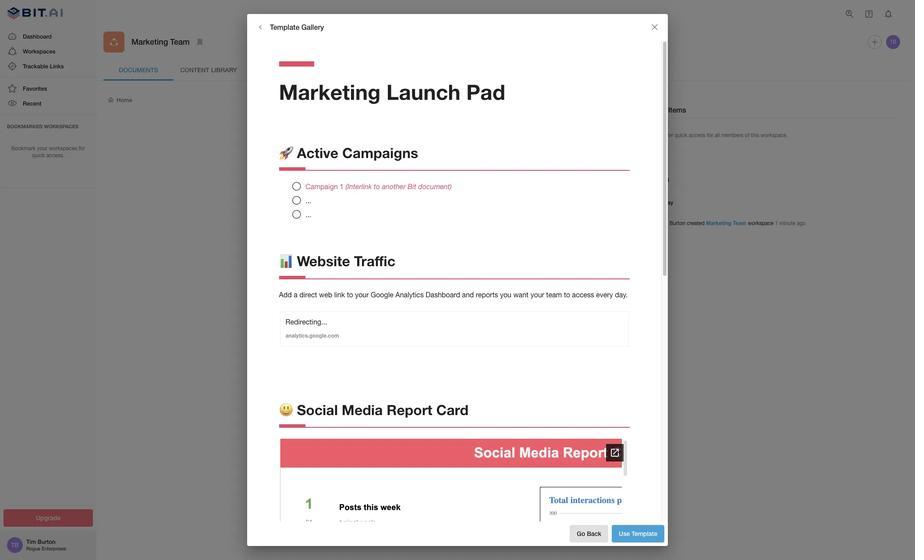 Task type: describe. For each thing, give the bounding box(es) containing it.
media
[[342, 402, 383, 418]]

tim burton rogue enterprises
[[26, 539, 66, 552]]

1 vertical spatial team
[[733, 220, 747, 227]]

tim for enterprises
[[26, 539, 36, 546]]

workspaces
[[44, 123, 78, 129]]

1 inside "tim burton created marketing team workspace 1 minute ago"
[[775, 221, 778, 227]]

tb inside button
[[890, 39, 897, 45]]

go back button
[[570, 525, 609, 543]]

redirecting...
[[286, 318, 327, 326]]

members
[[722, 132, 744, 139]]

to right team
[[564, 291, 570, 299]]

analytics
[[396, 291, 424, 299]]

you don't have any documents.
[[317, 288, 419, 296]]

marketing team
[[132, 37, 190, 47]]

burton for enterprises
[[38, 539, 55, 546]]

documents.
[[381, 288, 419, 296]]

dashboard inside button
[[23, 33, 52, 40]]

tim for marketing
[[660, 221, 668, 227]]

of
[[745, 132, 750, 139]]

home
[[117, 97, 132, 104]]

web
[[319, 291, 332, 299]]

workspace. inside any documents or folders created in this workspace will be visible to you or to anyone added to this workspace.
[[382, 313, 414, 321]]

campaign 1 (interlink to another bit document)
[[306, 183, 452, 191]]

documents link
[[103, 60, 174, 81]]

tb button
[[885, 34, 902, 50]]

traffic
[[354, 253, 396, 270]]

use
[[619, 530, 630, 538]]

every
[[596, 291, 613, 299]]

home link
[[107, 96, 132, 104]]

will
[[406, 305, 415, 312]]

1 vertical spatial tb
[[11, 542, 19, 549]]

bookmark your workspaces for quick access.
[[11, 145, 85, 159]]

report
[[387, 402, 433, 418]]

created inside "tim burton created marketing team workspace 1 minute ago"
[[687, 221, 705, 227]]

add a direct web link to your google analytics dashboard and reports you want your team to access every day.
[[279, 291, 628, 299]]

for inside bookmark your workspaces for quick access.
[[79, 145, 85, 151]]

link
[[334, 291, 345, 299]]

pinned items
[[644, 106, 686, 114]]

1 inside marketing launch pad dialog
[[340, 183, 344, 191]]

marketing for marketing launch pad
[[279, 79, 381, 104]]

2 ... from the top
[[306, 211, 312, 219]]

reports
[[476, 291, 498, 299]]

ago
[[797, 221, 806, 227]]

team
[[546, 291, 562, 299]]

insights inside tab list
[[265, 66, 293, 74]]

be
[[416, 305, 423, 312]]

😃
[[279, 402, 293, 418]]

0 vertical spatial access
[[689, 132, 706, 139]]

to right link
[[347, 291, 353, 299]]

0 vertical spatial template
[[270, 23, 300, 31]]

a
[[294, 291, 298, 299]]

visible
[[425, 305, 442, 312]]

you for want
[[500, 291, 512, 299]]

rogue
[[26, 547, 40, 552]]

minute
[[780, 221, 796, 227]]

0 vertical spatial team
[[170, 37, 190, 47]]

upgrade button
[[4, 510, 93, 527]]

trackable links
[[23, 63, 64, 70]]

upgrade
[[36, 515, 61, 522]]

dashboard button
[[0, 29, 96, 44]]

pin items for quick access for all members of this workspace.
[[644, 132, 788, 139]]

in
[[356, 305, 361, 312]]

marketing launch pad
[[279, 79, 506, 104]]

add
[[279, 291, 292, 299]]

items
[[668, 106, 686, 114]]

📊
[[279, 253, 293, 270]]

go back
[[577, 530, 602, 538]]

pinned
[[644, 106, 667, 114]]

1 horizontal spatial for
[[667, 132, 673, 139]]

marketing team link
[[706, 220, 747, 227]]

card
[[436, 402, 469, 418]]

recent
[[23, 100, 41, 107]]

you for or
[[451, 305, 461, 312]]

recent button
[[0, 96, 96, 111]]

dashboard inside marketing launch pad dialog
[[426, 291, 460, 299]]

tim burton created marketing team workspace 1 minute ago
[[660, 220, 806, 227]]

use template
[[619, 530, 658, 538]]

website
[[297, 253, 350, 270]]

campaign 1 link
[[306, 183, 346, 191]]

back
[[587, 530, 602, 538]]

bookmark
[[11, 145, 36, 151]]

2 horizontal spatial your
[[531, 291, 545, 299]]

insights link
[[244, 60, 314, 81]]

(interlink to another bit document) link
[[346, 183, 452, 191]]

📊 website traffic
[[279, 253, 396, 270]]

gallery
[[302, 23, 324, 31]]

favorites button
[[0, 81, 96, 96]]



Task type: locate. For each thing, give the bounding box(es) containing it.
2 vertical spatial this
[[371, 313, 381, 321]]

content
[[180, 66, 209, 74]]

2 horizontal spatial marketing
[[706, 220, 732, 227]]

0 horizontal spatial for
[[79, 145, 85, 151]]

1 horizontal spatial workspace
[[748, 221, 774, 227]]

2 vertical spatial marketing
[[706, 220, 732, 227]]

access
[[689, 132, 706, 139], [572, 291, 594, 299]]

0 vertical spatial created
[[687, 221, 705, 227]]

1 vertical spatial you
[[451, 305, 461, 312]]

(interlink
[[346, 183, 372, 191]]

0 horizontal spatial burton
[[38, 539, 55, 546]]

1 horizontal spatial template
[[632, 530, 658, 538]]

burton inside "tim burton created marketing team workspace 1 minute ago"
[[670, 221, 686, 227]]

trackable
[[23, 63, 48, 70]]

have
[[350, 288, 366, 296]]

quick inside bookmark your workspaces for quick access.
[[32, 153, 45, 159]]

0 vertical spatial workspace.
[[761, 132, 788, 139]]

social
[[297, 402, 338, 418]]

0 vertical spatial 1
[[340, 183, 344, 191]]

1 horizontal spatial 1
[[775, 221, 778, 227]]

0 horizontal spatial workspace
[[374, 305, 404, 312]]

to right added
[[364, 313, 369, 321]]

0 vertical spatial tb
[[890, 39, 897, 45]]

1 vertical spatial this
[[363, 305, 372, 312]]

tim inside "tim burton created marketing team workspace 1 minute ago"
[[660, 221, 668, 227]]

your up 'in'
[[355, 291, 369, 299]]

for right items
[[667, 132, 673, 139]]

workspace inside "tim burton created marketing team workspace 1 minute ago"
[[748, 221, 774, 227]]

1 vertical spatial workspace
[[374, 305, 404, 312]]

marketing for marketing team
[[132, 37, 168, 47]]

enterprises
[[42, 547, 66, 552]]

launch
[[387, 79, 461, 104]]

document)
[[418, 183, 452, 191]]

0 horizontal spatial dashboard
[[23, 33, 52, 40]]

0 horizontal spatial you
[[451, 305, 461, 312]]

your right want
[[531, 291, 545, 299]]

you inside marketing launch pad dialog
[[500, 291, 512, 299]]

1 vertical spatial burton
[[38, 539, 55, 546]]

use template button
[[612, 525, 665, 543]]

content library
[[180, 66, 237, 74]]

1 horizontal spatial team
[[733, 220, 747, 227]]

you inside any documents or folders created in this workspace will be visible to you or to anyone added to this workspace.
[[451, 305, 461, 312]]

tim up rogue
[[26, 539, 36, 546]]

workspace. right of
[[761, 132, 788, 139]]

items
[[653, 132, 666, 139]]

1 vertical spatial template
[[632, 530, 658, 538]]

0 horizontal spatial marketing
[[132, 37, 168, 47]]

burton inside tim burton rogue enterprises
[[38, 539, 55, 546]]

marketing
[[132, 37, 168, 47], [279, 79, 381, 104], [706, 220, 732, 227]]

favorites
[[23, 85, 47, 92]]

marketing inside marketing launch pad dialog
[[279, 79, 381, 104]]

campaign
[[306, 183, 338, 191]]

to down and
[[470, 305, 475, 312]]

🚀 active campaigns
[[279, 144, 418, 161]]

documents
[[119, 66, 158, 74]]

0 vertical spatial burton
[[670, 221, 686, 227]]

0 vertical spatial you
[[500, 291, 512, 299]]

0 horizontal spatial your
[[37, 145, 47, 151]]

0 vertical spatial ...
[[306, 197, 312, 205]]

insights
[[265, 66, 293, 74], [644, 175, 669, 183]]

0 horizontal spatial or
[[306, 305, 312, 312]]

1 or from the left
[[306, 305, 312, 312]]

go
[[577, 530, 585, 538]]

1 horizontal spatial dashboard
[[426, 291, 460, 299]]

0 horizontal spatial tim
[[26, 539, 36, 546]]

1 vertical spatial insights
[[644, 175, 669, 183]]

day.
[[615, 291, 628, 299]]

for
[[667, 132, 673, 139], [707, 132, 713, 139], [79, 145, 85, 151]]

template
[[270, 23, 300, 31], [632, 530, 658, 538]]

or down 'direct'
[[306, 305, 312, 312]]

to left another
[[374, 183, 380, 191]]

you down add a direct web link to your google analytics dashboard and reports you want your team to access every day.
[[451, 305, 461, 312]]

0 vertical spatial workspace
[[748, 221, 774, 227]]

0 vertical spatial this
[[751, 132, 760, 139]]

0 horizontal spatial quick
[[32, 153, 45, 159]]

0 horizontal spatial template
[[270, 23, 300, 31]]

1 horizontal spatial marketing
[[279, 79, 381, 104]]

1 horizontal spatial workspace.
[[761, 132, 788, 139]]

1 horizontal spatial burton
[[670, 221, 686, 227]]

1 horizontal spatial tb
[[890, 39, 897, 45]]

tb
[[890, 39, 897, 45], [11, 542, 19, 549]]

access inside marketing launch pad dialog
[[572, 291, 594, 299]]

1 horizontal spatial tim
[[660, 221, 668, 227]]

your inside bookmark your workspaces for quick access.
[[37, 145, 47, 151]]

created inside any documents or folders created in this workspace will be visible to you or to anyone added to this workspace.
[[334, 305, 355, 312]]

direct
[[300, 291, 317, 299]]

this right of
[[751, 132, 760, 139]]

library
[[211, 66, 237, 74]]

🚀
[[279, 144, 293, 161]]

all
[[715, 132, 720, 139]]

template right the use
[[632, 530, 658, 538]]

1 ... from the top
[[306, 197, 312, 205]]

you
[[500, 291, 512, 299], [451, 305, 461, 312]]

pad
[[467, 79, 506, 104]]

1 horizontal spatial created
[[687, 221, 705, 227]]

0 vertical spatial quick
[[675, 132, 688, 139]]

quick right items
[[675, 132, 688, 139]]

don't
[[332, 288, 348, 296]]

1 horizontal spatial or
[[463, 305, 468, 312]]

0 vertical spatial dashboard
[[23, 33, 52, 40]]

bookmarked workspaces
[[7, 123, 78, 129]]

or down and
[[463, 305, 468, 312]]

0 horizontal spatial tb
[[11, 542, 19, 549]]

tim down today
[[660, 221, 668, 227]]

workspace down "google"
[[374, 305, 404, 312]]

1 left minute
[[775, 221, 778, 227]]

1 vertical spatial workspace.
[[382, 313, 414, 321]]

1 vertical spatial ...
[[306, 211, 312, 219]]

2 horizontal spatial for
[[707, 132, 713, 139]]

this right 'in'
[[363, 305, 372, 312]]

created left marketing team link
[[687, 221, 705, 227]]

0 vertical spatial marketing
[[132, 37, 168, 47]]

workspace.
[[761, 132, 788, 139], [382, 313, 414, 321]]

tab list
[[103, 60, 902, 81]]

0 horizontal spatial team
[[170, 37, 190, 47]]

template gallery
[[270, 23, 324, 31]]

workspaces
[[23, 48, 55, 55]]

tim inside tim burton rogue enterprises
[[26, 539, 36, 546]]

1 horizontal spatial you
[[500, 291, 512, 299]]

😃 social media report card
[[279, 402, 469, 418]]

1 vertical spatial marketing
[[279, 79, 381, 104]]

0 horizontal spatial 1
[[340, 183, 344, 191]]

1 horizontal spatial insights
[[644, 175, 669, 183]]

workspace. down will
[[382, 313, 414, 321]]

1
[[340, 183, 344, 191], [775, 221, 778, 227]]

active
[[297, 144, 339, 161]]

access.
[[46, 153, 64, 159]]

pin
[[644, 132, 651, 139]]

trackable links button
[[0, 59, 96, 74]]

this right added
[[371, 313, 381, 321]]

quick down bookmark
[[32, 153, 45, 159]]

folders
[[313, 305, 332, 312]]

your
[[37, 145, 47, 151], [355, 291, 369, 299], [531, 291, 545, 299]]

1 vertical spatial created
[[334, 305, 355, 312]]

1 vertical spatial dashboard
[[426, 291, 460, 299]]

template inside button
[[632, 530, 658, 538]]

tab list containing documents
[[103, 60, 902, 81]]

burton up enterprises at bottom
[[38, 539, 55, 546]]

burton for marketing
[[670, 221, 686, 227]]

created
[[687, 221, 705, 227], [334, 305, 355, 312]]

google
[[371, 291, 394, 299]]

bookmarked
[[7, 123, 43, 129]]

1 horizontal spatial access
[[689, 132, 706, 139]]

anyone
[[323, 313, 343, 321]]

1 left (interlink
[[340, 183, 344, 191]]

to
[[374, 183, 380, 191], [347, 291, 353, 299], [564, 291, 570, 299], [444, 305, 449, 312], [470, 305, 475, 312], [364, 313, 369, 321]]

your up the access.
[[37, 145, 47, 151]]

want
[[514, 291, 529, 299]]

0 horizontal spatial access
[[572, 291, 594, 299]]

links
[[50, 63, 64, 70]]

marketing launch pad dialog
[[247, 14, 668, 561]]

another
[[382, 183, 406, 191]]

burton down today
[[670, 221, 686, 227]]

dashboard up the visible
[[426, 291, 460, 299]]

documents
[[274, 305, 304, 312]]

workspaces button
[[0, 44, 96, 59]]

any
[[261, 305, 272, 312]]

workspace
[[748, 221, 774, 227], [374, 305, 404, 312]]

tim
[[660, 221, 668, 227], [26, 539, 36, 546]]

0 horizontal spatial insights
[[265, 66, 293, 74]]

template left gallery
[[270, 23, 300, 31]]

content library link
[[174, 60, 244, 81]]

analytics.google.com
[[286, 333, 339, 339]]

to right the visible
[[444, 305, 449, 312]]

2 or from the left
[[463, 305, 468, 312]]

1 horizontal spatial your
[[355, 291, 369, 299]]

campaigns
[[342, 144, 418, 161]]

you
[[317, 288, 330, 296]]

workspaces
[[49, 145, 77, 151]]

workspace inside any documents or folders created in this workspace will be visible to you or to anyone added to this workspace.
[[374, 305, 404, 312]]

0 horizontal spatial created
[[334, 305, 355, 312]]

created up added
[[334, 305, 355, 312]]

0 vertical spatial insights
[[265, 66, 293, 74]]

bookmark image
[[195, 37, 205, 47]]

1 vertical spatial access
[[572, 291, 594, 299]]

1 vertical spatial quick
[[32, 153, 45, 159]]

for left all
[[707, 132, 713, 139]]

quick
[[675, 132, 688, 139], [32, 153, 45, 159]]

today
[[658, 199, 674, 206]]

for right workspaces
[[79, 145, 85, 151]]

you left want
[[500, 291, 512, 299]]

0 vertical spatial tim
[[660, 221, 668, 227]]

dashboard up workspaces
[[23, 33, 52, 40]]

...
[[306, 197, 312, 205], [306, 211, 312, 219]]

workspace left minute
[[748, 221, 774, 227]]

1 vertical spatial tim
[[26, 539, 36, 546]]

1 horizontal spatial quick
[[675, 132, 688, 139]]

1 vertical spatial 1
[[775, 221, 778, 227]]

0 horizontal spatial workspace.
[[382, 313, 414, 321]]

access left all
[[689, 132, 706, 139]]

any documents or folders created in this workspace will be visible to you or to anyone added to this workspace.
[[261, 305, 475, 321]]

or
[[306, 305, 312, 312], [463, 305, 468, 312]]

access left every
[[572, 291, 594, 299]]



Task type: vqa. For each thing, say whether or not it's contained in the screenshot.
top T button
no



